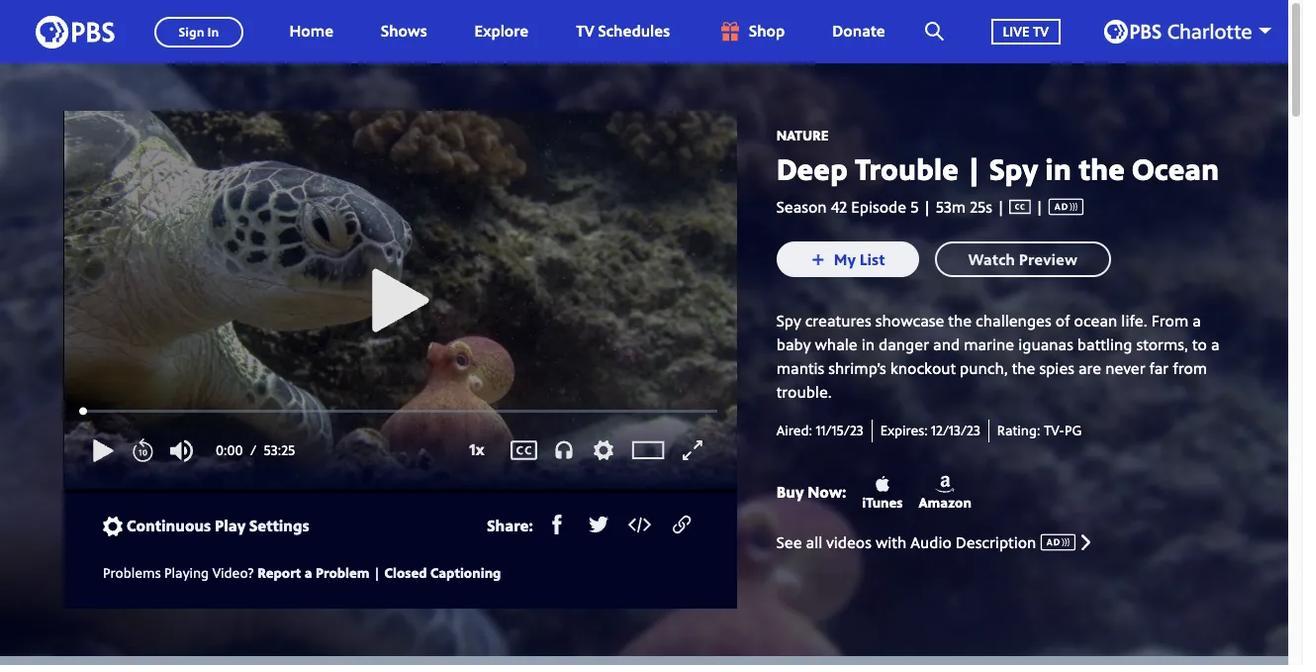 Task type: describe. For each thing, give the bounding box(es) containing it.
spy inside spy creatures showcase the challenges of ocean life. from a baby whale in danger and marine iguanas battling storms, to a mantis shrimp's knockout punch, the spies are never far from trouble.
[[777, 310, 801, 332]]

twitter image
[[589, 515, 608, 535]]

captioning
[[430, 563, 501, 582]]

punch,
[[960, 358, 1008, 379]]

trouble.
[[777, 381, 832, 403]]

deep
[[777, 148, 848, 189]]

with
[[876, 531, 907, 553]]

play
[[215, 515, 246, 537]]

pg
[[1065, 421, 1082, 440]]

spy creatures showcase the challenges of ocean life. from a baby whale in danger and marine iguanas battling storms, to a mantis shrimp's knockout punch, the spies are never far from trouble.
[[777, 310, 1220, 403]]

2 vertical spatial a
[[305, 563, 312, 582]]

42
[[831, 196, 848, 217]]

videos
[[827, 531, 872, 553]]

tv schedules
[[576, 20, 670, 42]]

see
[[777, 531, 802, 553]]

0 horizontal spatial the
[[949, 310, 972, 332]]

marine
[[964, 334, 1015, 356]]

shows
[[381, 20, 427, 42]]

season
[[777, 196, 827, 217]]

life.
[[1122, 310, 1148, 332]]

report
[[258, 563, 301, 582]]

expires:
[[881, 421, 928, 440]]

of
[[1056, 310, 1071, 332]]

donate
[[833, 20, 885, 42]]

closed captioning link
[[385, 563, 501, 582]]

| inside nature deep trouble | spy in the ocean
[[966, 148, 983, 189]]

are
[[1079, 358, 1102, 379]]

1 horizontal spatial the
[[1012, 358, 1036, 379]]

itunes
[[862, 493, 903, 511]]

now:
[[808, 481, 847, 503]]

spies
[[1040, 358, 1075, 379]]

1 horizontal spatial a
[[1193, 310, 1201, 332]]

playing
[[164, 563, 209, 582]]

see all videos with audio description link
[[777, 528, 1225, 558]]

explore link
[[455, 0, 548, 63]]

schedules
[[598, 20, 670, 42]]

shrimp's
[[829, 358, 887, 379]]

whale
[[815, 334, 858, 356]]

tv-
[[1044, 421, 1065, 440]]

from
[[1173, 358, 1208, 379]]

12/13/23
[[931, 421, 981, 440]]

live tv link
[[972, 0, 1081, 63]]

trouble
[[855, 148, 959, 189]]

closed
[[385, 563, 427, 582]]

far
[[1150, 358, 1169, 379]]

iguanas
[[1019, 334, 1074, 356]]

knockout
[[891, 358, 956, 379]]

baby
[[777, 334, 811, 356]]

danger
[[879, 334, 929, 356]]

search image
[[925, 22, 944, 41]]

in inside spy creatures showcase the challenges of ocean life. from a baby whale in danger and marine iguanas battling storms, to a mantis shrimp's knockout punch, the spies are never far from trouble.
[[862, 334, 875, 356]]

amazon
[[919, 493, 972, 511]]

0 horizontal spatial tv
[[576, 20, 594, 42]]

episode
[[851, 196, 907, 217]]

challenges
[[976, 310, 1052, 332]]

facebook image
[[547, 515, 567, 535]]

and
[[933, 334, 960, 356]]

season 42 episode 5 | 53m 25s
[[777, 196, 993, 217]]

in inside nature deep trouble | spy in the ocean
[[1046, 148, 1072, 189]]



Task type: vqa. For each thing, say whether or not it's contained in the screenshot.
to
yes



Task type: locate. For each thing, give the bounding box(es) containing it.
never
[[1106, 358, 1146, 379]]

audio
[[911, 531, 952, 553]]

creatures
[[805, 310, 872, 332]]

amazon link
[[919, 474, 972, 512]]

tv inside "link"
[[1033, 21, 1049, 40]]

tab list
[[0, 656, 1289, 665]]

aired:
[[777, 421, 813, 440]]

live tv
[[1003, 21, 1049, 40]]

2 horizontal spatial the
[[1079, 148, 1125, 189]]

1 vertical spatial in
[[862, 334, 875, 356]]

share:
[[487, 515, 533, 537]]

nature deep trouble | spy in the ocean
[[777, 126, 1220, 189]]

0 horizontal spatial a
[[305, 563, 312, 582]]

| right '25s'
[[1031, 196, 1048, 217]]

live
[[1003, 21, 1030, 40]]

home link
[[270, 0, 353, 63]]

pbs image
[[36, 9, 115, 54]]

explore
[[475, 20, 529, 42]]

a right report
[[305, 563, 312, 582]]

a
[[1193, 310, 1201, 332], [1211, 334, 1220, 356], [305, 563, 312, 582]]

| down nature deep trouble | spy in the ocean
[[993, 196, 1010, 217]]

11/15/23
[[816, 421, 864, 440]]

video?
[[212, 563, 254, 582]]

expires:         12/13/23
[[881, 421, 981, 440]]

| right 5
[[923, 196, 932, 217]]

5
[[911, 196, 919, 217]]

1 horizontal spatial tv
[[1033, 21, 1049, 40]]

0 horizontal spatial in
[[862, 334, 875, 356]]

the up and
[[949, 310, 972, 332]]

the left ocean at right
[[1079, 148, 1125, 189]]

25s
[[970, 196, 993, 217]]

continuous
[[127, 515, 211, 537]]

buy now:
[[777, 481, 847, 503]]

ocean
[[1074, 310, 1118, 332]]

spy up baby at the bottom of page
[[777, 310, 801, 332]]

buy
[[777, 481, 804, 503]]

0 vertical spatial a
[[1193, 310, 1201, 332]]

tv left schedules
[[576, 20, 594, 42]]

shows link
[[361, 0, 447, 63]]

2 vertical spatial the
[[1012, 358, 1036, 379]]

tv
[[576, 20, 594, 42], [1033, 21, 1049, 40]]

problems
[[103, 563, 161, 582]]

tv right live
[[1033, 21, 1049, 40]]

problem
[[316, 563, 370, 582]]

rating:
[[998, 421, 1041, 440]]

home
[[289, 20, 334, 42]]

the down the iguanas
[[1012, 358, 1036, 379]]

battling
[[1078, 334, 1133, 356]]

description
[[956, 531, 1037, 553]]

tv schedules link
[[556, 0, 690, 63]]

2 horizontal spatial a
[[1211, 334, 1220, 356]]

| up '25s'
[[966, 148, 983, 189]]

itunes link
[[862, 474, 903, 512]]

1 vertical spatial the
[[949, 310, 972, 332]]

settings
[[249, 515, 309, 537]]

the inside nature deep trouble | spy in the ocean
[[1079, 148, 1125, 189]]

1 vertical spatial a
[[1211, 334, 1220, 356]]

1 horizontal spatial in
[[1046, 148, 1072, 189]]

problems playing video? report a problem | closed captioning
[[103, 563, 501, 582]]

shop
[[749, 20, 785, 42]]

rating: tv-pg
[[998, 421, 1082, 440]]

spy up '25s'
[[990, 148, 1038, 189]]

53m
[[936, 196, 966, 217]]

nature
[[777, 126, 829, 145]]

a up to
[[1193, 310, 1201, 332]]

1 horizontal spatial spy
[[990, 148, 1038, 189]]

storms,
[[1137, 334, 1189, 356]]

to
[[1193, 334, 1207, 356]]

pbs charlotte image
[[1105, 20, 1252, 44]]

nature link
[[777, 126, 829, 145]]

the
[[1079, 148, 1125, 189], [949, 310, 972, 332], [1012, 358, 1036, 379]]

1 vertical spatial spy
[[777, 310, 801, 332]]

spy inside nature deep trouble | spy in the ocean
[[990, 148, 1038, 189]]

in
[[1046, 148, 1072, 189], [862, 334, 875, 356]]

mantis
[[777, 358, 825, 379]]

see all videos with audio description
[[777, 531, 1037, 553]]

|
[[966, 148, 983, 189], [923, 196, 932, 217], [993, 196, 1010, 217], [1031, 196, 1048, 217], [373, 563, 381, 582]]

ocean
[[1132, 148, 1220, 189]]

0 vertical spatial in
[[1046, 148, 1072, 189]]

shop link
[[698, 0, 805, 63]]

all
[[806, 531, 823, 553]]

0 vertical spatial spy
[[990, 148, 1038, 189]]

continuous play settings
[[127, 515, 309, 537]]

donate link
[[813, 0, 905, 63]]

a right to
[[1211, 334, 1220, 356]]

showcase
[[876, 310, 945, 332]]

report a problem button
[[258, 560, 370, 585]]

aired:           11/15/23
[[777, 421, 864, 440]]

0 horizontal spatial spy
[[777, 310, 801, 332]]

| left "closed"
[[373, 563, 381, 582]]

spy
[[990, 148, 1038, 189], [777, 310, 801, 332]]

from
[[1152, 310, 1189, 332]]

0 vertical spatial the
[[1079, 148, 1125, 189]]



